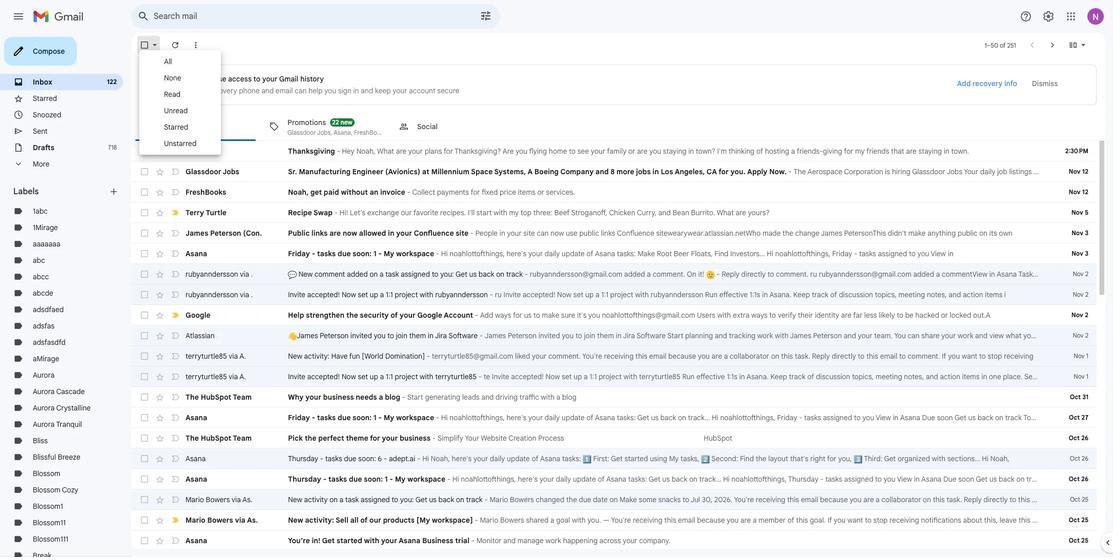 Task type: locate. For each thing, give the bounding box(es) containing it.
25 for mario bowers changed the due date on make some snacks to jul 30, 2026. you're receiving this email because you are a collaborator on this task. reply directly to this email to comment. if you 
[[1082, 496, 1089, 504]]

run for terryturtle85
[[683, 372, 695, 382]]

59 ͏ from the left
[[682, 188, 684, 197]]

💬 image
[[288, 271, 297, 279]]

73 ͏ from the left
[[708, 188, 709, 197]]

soon: for thursday - tasks due soon: 6 - adept.ai
[[358, 454, 376, 464]]

None search field
[[131, 4, 500, 29]]

terryturtle85 via a.
[[186, 352, 246, 361], [186, 372, 246, 382]]

now
[[342, 290, 356, 299], [557, 290, 572, 299], [342, 372, 356, 382], [546, 372, 560, 382]]

27 up mb on the right bottom of page
[[1059, 475, 1067, 484]]

asana. for terryturtle85
[[747, 372, 769, 382]]

12 for sr. manufacturing engineer (avionics) at millennium space systems, a boeing company and 8 more jobs in los angeles, ca for you. apply now. -
[[1083, 168, 1089, 175]]

thursday
[[288, 454, 318, 464], [288, 475, 321, 484], [789, 475, 819, 484]]

meeting for in
[[876, 372, 903, 382]]

history
[[300, 74, 324, 84]]

site down recipe swap - hi! let's exchange our favorite recipes. i'll start with my top three: beef stroganoff, chicken curry, and bean burrito. what are yours?
[[524, 229, 535, 238]]

ru
[[811, 270, 818, 279], [495, 290, 502, 299]]

drafts link
[[33, 143, 54, 152]]

1 vertical spatial nov 1
[[1074, 373, 1089, 380]]

2 vertical spatial you're
[[611, 516, 631, 525]]

are down hi!
[[330, 229, 341, 238]]

of down first:
[[598, 475, 605, 484]]

your down recipe swap - hi! let's exchange our favorite recipes. i'll start with my top three: beef stroganoff, chicken curry, and bean burrito. what are yours?
[[529, 249, 543, 258]]

my for friday - tasks due soon: 1 - my workspace - hi noahlottofthings, here's your daily update of asana tasks: get us back on track… hi noahlottofthings, friday - tasks assigned to you view in asana due soon get us back on track today unsubscribe
[[384, 413, 395, 423]]

nov 2
[[1073, 270, 1089, 278], [1073, 291, 1089, 298], [1072, 311, 1089, 319], [1073, 332, 1089, 339]]

69 ͏ from the left
[[700, 188, 702, 197]]

of down creation
[[532, 454, 539, 464]]

1 vertical spatial 12
[[1083, 188, 1089, 196]]

1 vertical spatial nov 12
[[1069, 188, 1089, 196]]

1 vertical spatial our
[[370, 516, 381, 525]]

stop for comment.
[[988, 352, 1003, 361]]

1 vertical spatial as.
[[247, 516, 258, 525]]

1 mario bowers via as. from the top
[[186, 495, 253, 505]]

sent link
[[33, 127, 48, 136]]

14 row from the top
[[131, 408, 1097, 428]]

for right the giving
[[844, 147, 854, 156]]

2 vertical spatial items
[[963, 372, 980, 382]]

update down 'use'
[[562, 249, 585, 258]]

your left team.
[[859, 331, 873, 340]]

24 ͏ from the left
[[618, 188, 619, 197]]

1 vertical spatial asana.
[[747, 372, 769, 382]]

—
[[603, 516, 610, 525]]

and right phone
[[262, 86, 274, 95]]

row containing glassdoor jobs
[[131, 162, 1097, 182]]

jul
[[691, 495, 701, 505]]

recipe swap - hi! let's exchange our favorite recipes. i'll start with my top three: beef stroganoff, chicken curry, and bean burrito. what are yours?
[[288, 208, 770, 217]]

0 horizontal spatial make
[[620, 495, 637, 505]]

2 blog from the left
[[563, 393, 577, 402]]

9 row from the top
[[131, 305, 1097, 326]]

town.
[[952, 147, 970, 156]]

2 horizontal spatial view
[[931, 249, 947, 258]]

0 horizontal spatial add
[[480, 311, 493, 320]]

2 nov 12 from the top
[[1069, 188, 1089, 196]]

0 horizontal spatial blog
[[385, 393, 400, 402]]

0 vertical spatial 12
[[1083, 168, 1089, 175]]

0 horizontal spatial stop
[[874, 516, 888, 525]]

public
[[288, 229, 310, 238]]

investors…
[[731, 249, 765, 258]]

1 vertical spatial 1:1s
[[727, 372, 738, 382]]

1 vertical spatial track…
[[700, 475, 722, 484]]

organized
[[898, 454, 931, 464]]

0 horizontal spatial items
[[518, 188, 536, 197]]

mb
[[1051, 516, 1061, 525]]

amirage link
[[33, 354, 59, 364]]

1 staying from the left
[[663, 147, 687, 156]]

1 horizontal spatial soon
[[959, 475, 975, 484]]

can inside you could lose access to your gmail history adding a recovery phone and email can help you sign in and keep your account secure
[[295, 86, 307, 95]]

one
[[990, 372, 1002, 382]]

row containing atlassian
[[131, 326, 1114, 346]]

19 ͏ from the left
[[608, 188, 610, 197]]

view down organized
[[898, 475, 913, 484]]

1 vertical spatial team
[[233, 434, 252, 443]]

new right "💬" icon
[[299, 270, 313, 279]]

0 vertical spatial discussion
[[839, 290, 874, 299]]

oct 25 for mario bowers shared a goal with you. — you're receiving this email because you are a member of this goal. if you want to stop receiving notifications about this, leave this goal. mb mario bowers
[[1069, 516, 1089, 524]]

2 26 from the top
[[1082, 455, 1089, 463]]

update down 1️⃣ icon
[[573, 475, 596, 484]]

27 ͏ from the left
[[623, 188, 625, 197]]

1 vertical spatial 27
[[1059, 475, 1067, 484]]

action for in
[[941, 372, 961, 382]]

confluence
[[414, 229, 454, 238], [617, 229, 655, 238]]

0 horizontal spatial if
[[828, 516, 832, 525]]

1 software from the left
[[449, 331, 478, 340]]

oct 26
[[1069, 434, 1089, 442], [1071, 455, 1089, 463]]

company.
[[640, 536, 671, 546]]

collaborator down tracking
[[730, 352, 770, 361]]

2 . from the top
[[251, 290, 253, 299]]

nov 1 for terryturtle85@gmail.com liked your comment. you're receiving this email because you are a collaborator on this task. reply directly to this email to comment. if you want to stop receiving
[[1074, 352, 1089, 360]]

65 ͏ from the left
[[693, 188, 695, 197]]

13 ͏ from the left
[[597, 188, 599, 197]]

1 vertical spatial make
[[542, 311, 560, 320]]

your down traffic
[[529, 413, 543, 423]]

1 vertical spatial blossom
[[33, 486, 60, 495]]

1:1s down tracking
[[727, 372, 738, 382]]

workspace for hi noahlottofthings, here's your daily update of asana tasks: get us back on track… hi noahlottofthings, friday - tasks assigned to you view in asana due soon get us back on track today unsubscribe
[[396, 413, 434, 423]]

google left account
[[418, 311, 443, 320]]

3 ͏ from the left
[[579, 188, 581, 197]]

1 vertical spatial action
[[941, 372, 961, 382]]

apply
[[748, 167, 768, 176]]

2 team from the top
[[233, 434, 252, 443]]

view down anything
[[931, 249, 947, 258]]

simplify
[[438, 434, 464, 443]]

jira down account
[[435, 331, 447, 340]]

Search mail text field
[[154, 11, 451, 22]]

18 row from the top
[[131, 490, 1114, 510]]

1 jira from the left
[[435, 331, 447, 340]]

nov 3 for friday - tasks due soon: 1 - my workspace - hi noahlottofthings, here's your daily update of asana tasks: make root beer floats, find investors… hi noahlottofthings, friday - tasks assigned to you view in
[[1072, 250, 1089, 257]]

items for te invite accepted! now set up a 1:1 project with terryturtle85 run effective 1:1s in asana. keep track of discussion topics, meeting notes, and action items in one place. set up 1:1 project create
[[963, 372, 980, 382]]

32 ͏ from the left
[[632, 188, 634, 197]]

1 horizontal spatial keep
[[794, 290, 810, 299]]

in left town.
[[944, 147, 950, 156]]

1 vertical spatial business
[[400, 434, 431, 443]]

0 vertical spatial want
[[962, 352, 978, 361]]

made
[[763, 229, 781, 238]]

work
[[758, 331, 774, 340], [958, 331, 974, 340], [546, 536, 562, 546]]

41 ͏ from the left
[[649, 188, 651, 197]]

1:1
[[386, 290, 393, 299], [602, 290, 609, 299], [386, 372, 393, 382], [590, 372, 597, 382], [1048, 372, 1055, 382]]

of up - rubyanndersson@gmail.com added a comment. on it!
[[587, 249, 594, 258]]

hosting
[[765, 147, 790, 156]]

nov 2 right taskget
[[1073, 270, 1089, 278]]

1 horizontal spatial software
[[637, 331, 666, 340]]

jira down "help strengthen the security of your google account - add ways for us to make sure it's you noahlottofthings@gmail.com users with extra ways to verify their identity are far less likely to be hacked or locked out.a"
[[623, 331, 635, 340]]

1 confluence from the left
[[414, 229, 454, 238]]

in inside you could lose access to your gmail history adding a recovery phone and email can help you sign in and keep your account secure
[[353, 86, 359, 95]]

1 horizontal spatial join
[[584, 331, 596, 340]]

ways
[[495, 311, 512, 320], [752, 311, 768, 320]]

2 rubyanndersson@gmail.com from the left
[[819, 270, 912, 279]]

nov 2 for ru invite accepted! now set up a 1:1 project with rubyanndersson run effective 1:1s in asana. keep track of discussion topics, meeting notes, and action items i
[[1073, 291, 1089, 298]]

view
[[990, 331, 1004, 340]]

manufacturing
[[299, 167, 351, 176]]

main content
[[131, 33, 1114, 557]]

in right commentview at the right of page
[[990, 270, 996, 279]]

new up the you're
[[288, 516, 303, 525]]

due for thursday - tasks due soon: 1 - my workspace - hi noahlottofthings, here's your daily update of asana tasks: get us back on track… hi noahlottofthings, thursday - tasks assigned to you view in asana due soon get us back on track oct 27 oct 26
[[349, 475, 362, 484]]

terryturtle85 via a. for invite accepted! now set up a 1:1 project with terryturtle85
[[186, 372, 246, 382]]

0 vertical spatial or
[[629, 147, 636, 156]]

1 vertical spatial rubyanndersson via .
[[186, 290, 253, 299]]

2 horizontal spatial or
[[942, 311, 949, 320]]

advanced search options image
[[476, 6, 496, 26]]

labels navigation
[[0, 33, 131, 557]]

topics,
[[875, 290, 897, 299], [853, 372, 874, 382]]

leave
[[1000, 516, 1017, 525]]

help
[[288, 311, 304, 320]]

on up security
[[370, 270, 378, 279]]

without
[[341, 188, 368, 197]]

using
[[650, 454, 668, 464]]

1 horizontal spatial them
[[598, 331, 614, 340]]

66 ͏ from the left
[[695, 188, 697, 197]]

18 ͏ from the left
[[607, 188, 608, 197]]

3 for friday - tasks due soon: 1 - my workspace - hi noahlottofthings, here's your daily update of asana tasks: make root beer floats, find investors… hi noahlottofthings, friday - tasks assigned to you view in
[[1086, 250, 1089, 257]]

soon for today
[[938, 413, 954, 423]]

rubyanndersson
[[186, 270, 238, 279], [186, 290, 238, 299], [435, 290, 488, 299], [651, 290, 704, 299]]

your right the see at right top
[[591, 147, 606, 156]]

thursday for thursday - tasks due soon: 1 - my workspace - hi noahlottofthings, here's your daily update of asana tasks: get us back on track… hi noahlottofthings, thursday - tasks assigned to you view in asana due soon get us back on track oct 27 oct 26
[[288, 475, 321, 484]]

14 ͏ from the left
[[599, 188, 601, 197]]

1 vertical spatial discussion
[[816, 372, 851, 382]]

are left yours?
[[736, 208, 747, 217]]

30 ͏ from the left
[[629, 188, 630, 197]]

0 horizontal spatial them
[[409, 331, 426, 340]]

70 ͏ from the left
[[702, 188, 704, 197]]

1 horizontal spatial rubyanndersson@gmail.com
[[819, 270, 912, 279]]

noah, get paid without an invoice - collect payments for fixed price items or services. ͏ ͏ ͏ ͏ ͏ ͏ ͏ ͏ ͏ ͏ ͏ ͏ ͏ ͏ ͏ ͏ ͏ ͏ ͏ ͏ ͏ ͏ ͏ ͏ ͏ ͏ ͏ ͏ ͏ ͏ ͏ ͏ ͏ ͏ ͏ ͏ ͏ ͏ ͏ ͏ ͏ ͏ ͏ ͏ ͏ ͏ ͏ ͏ ͏ ͏ ͏ ͏ ͏ ͏ ͏ ͏ ͏ ͏ ͏ ͏ ͏ ͏ ͏ ͏ ͏ ͏ ͏ ͏ ͏ ͏ ͏ ͏ ͏ ͏ ͏
[[288, 188, 713, 197]]

2 vertical spatial or
[[942, 311, 949, 320]]

1 vertical spatial or
[[538, 188, 545, 197]]

tasks: up first: get started using my tasks,
[[617, 413, 636, 423]]

64 ͏ from the left
[[691, 188, 693, 197]]

row
[[131, 141, 1097, 162], [131, 162, 1097, 182], [131, 182, 1097, 203], [131, 203, 1097, 223], [131, 223, 1097, 244], [131, 244, 1097, 264], [131, 264, 1097, 285], [131, 285, 1097, 305], [131, 305, 1097, 326], [131, 326, 1114, 346], [131, 346, 1097, 367], [131, 367, 1104, 387], [131, 387, 1097, 408], [131, 408, 1097, 428], [131, 428, 1097, 449], [131, 449, 1097, 469], [131, 469, 1097, 490], [131, 490, 1114, 510], [131, 510, 1108, 531], [131, 531, 1097, 551]]

asana. for rubyanndersson
[[770, 290, 792, 299]]

recovery inside button
[[973, 79, 1003, 88]]

nov 3 down nov 5
[[1072, 229, 1089, 237]]

soon: down needs on the bottom left
[[353, 413, 372, 423]]

soon: for thursday - tasks due soon: 1 - my workspace - hi noahlottofthings, here's your daily update of asana tasks: get us back on track… hi noahlottofthings, thursday - tasks assigned to you view in asana due soon get us back on track oct 27 oct 26
[[364, 475, 383, 484]]

software down account
[[449, 331, 478, 340]]

oct 25 for mario bowers changed the due date on make some snacks to jul 30, 2026. you're receiving this email because you are a collaborator on this task. reply directly to this email to comment. if you 
[[1071, 496, 1089, 504]]

0 vertical spatial start
[[668, 331, 684, 340]]

0 horizontal spatial run
[[683, 372, 695, 382]]

links
[[312, 229, 328, 238], [601, 229, 616, 238]]

1 horizontal spatial run
[[706, 290, 718, 299]]

row containing terry turtle
[[131, 203, 1097, 223]]

ways right account
[[495, 311, 512, 320]]

notes, down share
[[905, 372, 925, 382]]

friday - tasks due soon: 1 - my workspace - hi noahlottofthings, here's your daily update of asana tasks: get us back on track… hi noahlottofthings, friday - tasks assigned to you view in asana due soon get us back on track today unsubscribe
[[288, 413, 1086, 423]]

28 ͏ from the left
[[625, 188, 627, 197]]

their
[[798, 311, 814, 320]]

1 row from the top
[[131, 141, 1097, 162]]

far
[[854, 311, 863, 320]]

1 vertical spatial read
[[202, 147, 220, 156]]

tab list containing promotions
[[131, 112, 1106, 141]]

0 horizontal spatial due
[[923, 413, 936, 423]]

1 horizontal spatial what
[[717, 208, 734, 217]]

1 horizontal spatial make
[[909, 229, 926, 238]]

can for site
[[537, 229, 549, 238]]

thanksgiving?
[[455, 147, 501, 156]]

as.
[[243, 495, 253, 505], [247, 516, 258, 525]]

less
[[865, 311, 878, 320]]

2
[[1086, 270, 1089, 278], [1086, 291, 1089, 298], [1086, 311, 1089, 319], [1086, 332, 1089, 339]]

hi down the second:
[[723, 475, 730, 484]]

noah, right the hey
[[357, 147, 376, 156]]

71 ͏ from the left
[[704, 188, 706, 197]]

3 2 from the top
[[1086, 311, 1089, 319]]

now down hi!
[[343, 229, 357, 238]]

now
[[343, 229, 357, 238], [551, 229, 564, 238]]

aurora tranquil link
[[33, 420, 82, 429]]

0 vertical spatial effective
[[720, 290, 748, 299]]

0 horizontal spatial read
[[164, 90, 181, 99]]

nov 12 for noah, get paid without an invoice - collect payments for fixed price items or services. ͏ ͏ ͏ ͏ ͏ ͏ ͏ ͏ ͏ ͏ ͏ ͏ ͏ ͏ ͏ ͏ ͏ ͏ ͏ ͏ ͏ ͏ ͏ ͏ ͏ ͏ ͏ ͏ ͏ ͏ ͏ ͏ ͏ ͏ ͏ ͏ ͏ ͏ ͏ ͏ ͏ ͏ ͏ ͏ ͏ ͏ ͏ ͏ ͏ ͏ ͏ ͏ ͏ ͏ ͏ ͏ ͏ ͏ ͏ ͏ ͏ ͏ ͏ ͏ ͏ ͏ ͏ ͏ ͏ ͏ ͏ ͏ ͏ ͏ ͏
[[1069, 188, 1089, 196]]

meeting for i
[[899, 290, 926, 299]]

effective up extra
[[720, 290, 748, 299]]

2 for add ways for us to make sure it's you noahlottofthings@gmail.com users with extra ways to verify their identity are far less likely to be hacked or locked out.a
[[1086, 311, 1089, 319]]

🫡 image
[[707, 271, 715, 279]]

0 vertical spatial directly
[[742, 270, 766, 279]]

receiving down the what
[[1005, 352, 1034, 361]]

yours?
[[748, 208, 770, 217]]

1 horizontal spatial confluence
[[617, 229, 655, 238]]

None checkbox
[[139, 167, 150, 177], [139, 187, 150, 197], [139, 228, 150, 238], [139, 290, 150, 300], [139, 310, 150, 320], [139, 372, 150, 382], [139, 392, 150, 403], [139, 454, 150, 464], [139, 495, 150, 505], [139, 536, 150, 546], [139, 167, 150, 177], [139, 187, 150, 197], [139, 228, 150, 238], [139, 290, 150, 300], [139, 310, 150, 320], [139, 372, 150, 382], [139, 392, 150, 403], [139, 454, 150, 464], [139, 495, 150, 505], [139, 536, 150, 546]]

goal
[[556, 516, 571, 525]]

added right comment
[[347, 270, 368, 279]]

driving
[[496, 393, 518, 402]]

6
[[378, 454, 382, 464]]

1 horizontal spatial if
[[943, 352, 947, 361]]

49 ͏ from the left
[[664, 188, 665, 197]]

0 vertical spatial topics,
[[875, 290, 897, 299]]

gmail
[[279, 74, 299, 84]]

1 a. from the top
[[240, 352, 246, 361]]

view for friday
[[876, 413, 892, 423]]

0 horizontal spatial find
[[715, 249, 729, 258]]

4 row from the top
[[131, 203, 1097, 223]]

promotions, 22 new messages, tab
[[261, 112, 446, 141]]

1 horizontal spatial google
[[418, 311, 443, 320]]

0 vertical spatial 25
[[1082, 496, 1089, 504]]

in down "help strengthen the security of your google account - add ways for us to make sure it's you noahlottofthings@gmail.com users with extra ways to verify their identity are far less likely to be hacked or locked out.a"
[[616, 331, 622, 340]]

nov 12
[[1069, 168, 1089, 175], [1069, 188, 1089, 196]]

our left favorite
[[401, 208, 412, 217]]

effective
[[720, 290, 748, 299], [697, 372, 725, 382]]

0 vertical spatial 26
[[1082, 434, 1089, 442]]

1 26 from the top
[[1082, 434, 1089, 442]]

1:1s for terryturtle85
[[727, 372, 738, 382]]

due up perfect
[[338, 413, 351, 423]]

pick the perfect theme for your business - simplify your website creation process ‌ ‌ ‌ ‌ ‌ ‌ ‌ ‌ ‌ ‌ ‌ ‌ ‌ ‌ ‌ ‌ ‌ ‌ ‌ ‌ ‌ ‌ ‌ ‌ ‌ ‌ ‌ ‌ ‌ ‌ ‌ ‌ ‌ ‌ ‌ ‌ ‌ ‌ ‌ ‌ ‌ ‌ ‌ ‌ ‌ ‌ ‌ ‌ ‌ ‌ ‌ ‌ ‌ ‌ ‌ ‌ ‌ ‌ ‌ ‌ ‌ ‌ ‌ ‌ ‌ ‌ ‌ ‌ ‌ ‌ ‌ ‌ ‌ ‌ ‌ hubspot
[[288, 434, 733, 443]]

new activity: sell all of our products [my workspace] - mario bowers shared a goal with you. — you're receiving this email because you are a member of this goal. if you want to stop receiving notifications about this, leave this goal. mb mario bowers
[[288, 516, 1108, 525]]

new for new activity on a task assigned to you: get us back on track - mario bowers changed the due date on make some snacks to jul 30, 2026. you're receiving this email because you are a collaborator on this task. reply directly to this email to comment. if you 
[[288, 495, 302, 505]]

1 vertical spatial 26
[[1082, 455, 1089, 463]]

due for friday - tasks due soon: 1 - my workspace - hi noahlottofthings, here's your daily update of asana tasks: get us back on track… hi noahlottofthings, friday - tasks assigned to you view in asana due soon get us back on track today unsubscribe
[[338, 413, 351, 423]]

work down locked
[[958, 331, 974, 340]]

blossom cozy link
[[33, 486, 78, 495]]

via for terryturtle85@gmail.com liked your comment. you're receiving this email because you are a collaborator on this task. reply directly to this email to comment. if you want to stop receiving
[[229, 352, 238, 361]]

get right in!
[[322, 536, 335, 546]]

2 terryturtle85 via a. from the top
[[186, 372, 246, 382]]

36 ͏ from the left
[[640, 188, 641, 197]]

2 staying from the left
[[919, 147, 943, 156]]

items
[[518, 188, 536, 197], [986, 290, 1003, 299], [963, 372, 980, 382]]

4 aurora from the top
[[33, 420, 55, 429]]

why
[[288, 393, 304, 402]]

blissful
[[33, 453, 56, 462]]

1:1s for rubyanndersson
[[750, 290, 761, 299]]

snacks
[[659, 495, 681, 505]]

1
[[985, 41, 987, 49], [374, 249, 377, 258], [1087, 352, 1089, 360], [1087, 373, 1089, 380], [374, 413, 377, 423], [385, 475, 388, 484]]

friday - tasks due soon: 1 - my workspace - hi noahlottofthings, here's your daily update of asana tasks: make root beer floats, find investors… hi noahlottofthings, friday - tasks assigned to you view in
[[288, 249, 954, 258]]

0 horizontal spatial started
[[337, 536, 362, 546]]

2 a. from the top
[[240, 372, 246, 382]]

aurora link
[[33, 371, 55, 380]]

45 ͏ from the left
[[656, 188, 658, 197]]

1 12 from the top
[[1083, 168, 1089, 175]]

rubyanndersson via . for ru invite accepted! now set up a 1:1 project with rubyanndersson run effective 1:1s in asana. keep track of discussion topics, meeting notes, and action items i
[[186, 290, 253, 299]]

here's for thursday - tasks due soon: 1 - my workspace - hi noahlottofthings, here's your daily update of asana tasks: get us back on track… hi noahlottofthings, thursday - tasks assigned to you view in asana due soon get us back on track oct 27 oct 26
[[518, 475, 538, 484]]

peterson up have
[[320, 331, 349, 340]]

1 horizontal spatial goal.
[[1033, 516, 1049, 525]]

0 horizontal spatial glassdoor
[[186, 167, 221, 176]]

read down none
[[164, 90, 181, 99]]

0 vertical spatial as.
[[243, 495, 253, 505]]

2 invited from the left
[[539, 331, 560, 340]]

2 horizontal spatial glassdoor
[[418, 128, 446, 136]]

my left top
[[509, 208, 519, 217]]

tasks: for noahlottofthings,
[[617, 249, 636, 258]]

if for new activity: have fun [world domination] - terryturtle85@gmail.com liked your comment. you're receiving this email because you are a collaborator on this task. reply directly to this email to comment. if you want to stop receiving
[[943, 352, 947, 361]]

keep down - james peterson invited you to join them in jira software start planning and tracking work with james peterson and your team. you can share your work and view what your team is doing. accept i
[[771, 372, 788, 382]]

1 left 50
[[985, 41, 987, 49]]

inbox tip region
[[139, 65, 1097, 105]]

started left using
[[625, 454, 648, 464]]

0 vertical spatial oct 25
[[1071, 496, 1089, 504]]

1 added from the left
[[347, 270, 368, 279]]

of down - james peterson invited you to join them in jira software start planning and tracking work with james peterson and your team. you can share your work and view what your team is doing. accept i
[[808, 372, 815, 382]]

0 horizontal spatial links
[[312, 229, 328, 238]]

search mail image
[[134, 7, 153, 26]]

account
[[444, 311, 473, 320]]

2 2 from the top
[[1086, 291, 1089, 298]]

public left its
[[958, 229, 978, 238]]

generating
[[425, 393, 461, 402]]

soon up third: get organized with sections… hi noah,
[[938, 413, 954, 423]]

hacked
[[916, 311, 940, 320]]

1 vertical spatial notes,
[[905, 372, 925, 382]]

blossom111 link
[[33, 535, 68, 544]]

unstarred
[[164, 139, 197, 148]]

can for email
[[295, 86, 307, 95]]

2 jira from the left
[[623, 331, 635, 340]]

flying
[[529, 147, 547, 156]]

us up using
[[651, 413, 659, 423]]

0 vertical spatial view
[[931, 249, 947, 258]]

nov 12 for sr. manufacturing engineer (avionics) at millennium space systems, a boeing company and 8 more jobs in los angeles, ca for you. apply now. -
[[1069, 168, 1089, 175]]

in down anything
[[948, 249, 954, 258]]

stroganoff,
[[572, 208, 608, 217]]

1 nov 12 from the top
[[1069, 168, 1089, 175]]

terryturtle85 via a. for new activity: have fun [world domination]
[[186, 352, 246, 361]]

1 horizontal spatial because
[[698, 516, 725, 525]]

you inside you could lose access to your gmail history adding a recovery phone and email can help you sign in and keep your account secure
[[325, 86, 336, 95]]

in down organized
[[915, 475, 920, 484]]

1 horizontal spatial added
[[625, 270, 645, 279]]

thursday up 'activity'
[[288, 475, 321, 484]]

keep for rubyanndersson
[[794, 290, 810, 299]]

1 ͏ from the left
[[575, 188, 577, 197]]

peterson
[[210, 229, 241, 238], [320, 331, 349, 340], [508, 331, 537, 340], [814, 331, 842, 340]]

effective for terryturtle85
[[697, 372, 725, 382]]

back up the snacks
[[672, 475, 688, 484]]

17 ͏ from the left
[[605, 188, 607, 197]]

0 vertical spatial oct 26
[[1069, 434, 1089, 442]]

daily for thursday - tasks due soon: 1 - my workspace - hi noahlottofthings, here's your daily update of asana tasks: get us back on track… hi noahlottofthings, thursday - tasks assigned to you view in asana due soon get us back on track oct 27 oct 26
[[556, 475, 571, 484]]

your right the what
[[1024, 331, 1039, 340]]

hi right adept.ai
[[423, 454, 429, 464]]

0 horizontal spatial you
[[178, 74, 190, 84]]

blossom for the blossom link
[[33, 469, 60, 478]]

26
[[1082, 434, 1089, 442], [1082, 455, 1089, 463], [1082, 475, 1089, 483]]

2 horizontal spatial items
[[986, 290, 1003, 299]]

it!
[[699, 270, 705, 279]]

0 horizontal spatial google
[[186, 311, 211, 320]]

11 ͏ from the left
[[594, 188, 596, 197]]

0 vertical spatial run
[[706, 290, 718, 299]]

our right all
[[370, 516, 381, 525]]

aurora up bliss
[[33, 420, 55, 429]]

millennium
[[431, 167, 470, 176]]

3 added from the left
[[914, 270, 935, 279]]

read inside row
[[202, 147, 220, 156]]

items left the one
[[963, 372, 980, 382]]

row containing james peterson (con.
[[131, 223, 1097, 244]]

75 ͏ from the left
[[711, 188, 713, 197]]

topics, for i
[[875, 290, 897, 299]]

1 terryturtle85 via a. from the top
[[186, 352, 246, 361]]

help
[[309, 86, 323, 95]]

1 vertical spatial activity:
[[305, 516, 334, 525]]

soon: down "allowed"
[[353, 249, 372, 258]]

0 vertical spatial .
[[251, 270, 253, 279]]

or
[[629, 147, 636, 156], [538, 188, 545, 197], [942, 311, 949, 320]]

it's
[[577, 311, 587, 320]]

1 the hubspot team from the top
[[186, 393, 252, 402]]

glassdoor jobs, asana, freshbooks, atlassian, glassdoor
[[288, 128, 446, 136]]

for right ca
[[719, 167, 729, 176]]

and up locked
[[949, 290, 962, 299]]

1 vertical spatial .
[[251, 290, 253, 299]]

noahlottofthings, down change on the right top of page
[[776, 249, 831, 258]]

software
[[449, 331, 478, 340], [637, 331, 666, 340]]

1 vertical spatial soon
[[959, 475, 975, 484]]

a inside you could lose access to your gmail history adding a recovery phone and email can help you sign in and keep your account secure
[[203, 86, 207, 95]]

25 ͏ from the left
[[619, 188, 621, 197]]

keep
[[794, 290, 810, 299], [771, 372, 788, 382]]

receiving down some
[[633, 516, 663, 525]]

inbox
[[33, 77, 52, 87]]

1 vertical spatial a.
[[240, 372, 246, 382]]

in down tracking
[[740, 372, 745, 382]]

51 ͏ from the left
[[667, 188, 669, 197]]

track… for thursday
[[700, 475, 722, 484]]

1 horizontal spatial 1:1s
[[750, 290, 761, 299]]

23 ͏ from the left
[[616, 188, 618, 197]]

via for ru invite accepted! now set up a 1:1 project with rubyanndersson run effective 1:1s in asana. keep track of discussion topics, meeting notes, and action items i
[[240, 290, 249, 299]]

3 row from the top
[[131, 182, 1097, 203]]

1 horizontal spatial our
[[401, 208, 412, 217]]

abc link
[[33, 256, 45, 265]]

1 horizontal spatial task.
[[947, 495, 963, 505]]

soon for oct
[[959, 475, 975, 484]]

1 links from the left
[[312, 229, 328, 238]]

workspace up new comment added on a task assigned to you: get us back on track
[[396, 249, 434, 258]]

task
[[386, 270, 399, 279], [346, 495, 359, 505]]

track… down invite accepted! now set up a 1:1 project with terryturtle85 - te invite accepted! now set up a 1:1 project with terryturtle85 run effective 1:1s in asana. keep track of discussion topics, meeting notes, and action items in one place. set up 1:1 project create
[[688, 413, 710, 423]]

1 join from the left
[[396, 331, 408, 340]]

row containing google
[[131, 305, 1097, 326]]

52 ͏ from the left
[[669, 188, 671, 197]]

new for new activity: sell all of our products [my workspace] - mario bowers shared a goal with you. — you're receiving this email because you are a member of this goal. if you want to stop receiving notifications about this, leave this goal. mb mario bowers
[[288, 516, 303, 525]]

start left planning
[[668, 331, 684, 340]]

us
[[469, 270, 477, 279], [1047, 270, 1055, 279], [524, 311, 532, 320], [651, 413, 659, 423], [969, 413, 976, 423], [663, 475, 670, 484], [990, 475, 998, 484], [429, 495, 437, 505]]

1 nov 1 from the top
[[1074, 352, 1089, 360]]

payments
[[437, 188, 469, 197]]

rubyanndersson via . down the james peterson (con.
[[186, 270, 253, 279]]

0 horizontal spatial want
[[848, 516, 864, 525]]

aaaaaaa link
[[33, 239, 60, 249]]

38 ͏ from the left
[[643, 188, 645, 197]]

noahlottofthings, up the second:
[[721, 413, 776, 423]]

None checkbox
[[139, 40, 150, 50], [139, 146, 150, 156], [139, 208, 150, 218], [139, 249, 150, 259], [139, 269, 150, 279], [139, 331, 150, 341], [139, 351, 150, 362], [139, 413, 150, 423], [139, 433, 150, 444], [139, 474, 150, 485], [139, 515, 150, 526], [139, 40, 150, 50], [139, 146, 150, 156], [139, 208, 150, 218], [139, 249, 150, 259], [139, 269, 150, 279], [139, 331, 150, 341], [139, 351, 150, 362], [139, 413, 150, 423], [139, 433, 150, 444], [139, 474, 150, 485], [139, 515, 150, 526]]

pick
[[288, 434, 303, 443]]

oct 27
[[1070, 414, 1089, 422]]

my for friday - tasks due soon: 1 - my workspace - hi noahlottofthings, here's your daily update of asana tasks: make root beer floats, find investors… hi noahlottofthings, friday - tasks assigned to you view in
[[384, 249, 395, 258]]

asana. up verify
[[770, 290, 792, 299]]

glassdoor for glassdoor jobs
[[186, 167, 221, 176]]

your left gmail
[[262, 74, 278, 84]]

notes, for i
[[927, 290, 947, 299]]

1 vertical spatial nov 3
[[1072, 250, 1089, 257]]

aurora crystalline link
[[33, 404, 91, 413]]

back up workspace]
[[439, 495, 454, 505]]

1 horizontal spatial staying
[[919, 147, 943, 156]]

added up "invite accepted! now set up a 1:1 project with rubyanndersson - ru invite accepted! now set up a 1:1 project with rubyanndersson run effective 1:1s in asana. keep track of discussion topics, meeting notes, and action items i"
[[625, 270, 645, 279]]

tab list
[[131, 112, 1106, 141]]

your left plans
[[409, 147, 423, 156]]

2 horizontal spatial added
[[914, 270, 935, 279]]

tasks: down first: get started using my tasks,
[[629, 475, 647, 484]]

60 ͏ from the left
[[684, 188, 686, 197]]

support image
[[1020, 10, 1033, 23]]

started
[[625, 454, 648, 464], [337, 536, 362, 546]]

thursday for thursday - tasks due soon: 6 - adept.ai
[[288, 454, 318, 464]]

aurora down aurora link
[[33, 387, 55, 396]]

1 blossom from the top
[[33, 469, 60, 478]]

1 horizontal spatial links
[[601, 229, 616, 238]]

5 ͏ from the left
[[583, 188, 584, 197]]

57 ͏ from the left
[[678, 188, 680, 197]]

of right security
[[391, 311, 398, 320]]

james down the their
[[790, 331, 812, 340]]

tasks
[[317, 249, 336, 258], [860, 249, 877, 258], [317, 413, 336, 423], [805, 413, 822, 423], [325, 454, 342, 464], [329, 475, 347, 484], [826, 475, 843, 484]]

recovery left info
[[973, 79, 1003, 88]]

2 nov 1 from the top
[[1074, 373, 1089, 380]]

1 vertical spatial ru
[[495, 290, 502, 299]]

you're down it's
[[583, 352, 603, 361]]

older image
[[1048, 40, 1058, 50]]

0 vertical spatial keep
[[794, 290, 810, 299]]

9 ͏ from the left
[[590, 188, 592, 197]]

3 for public links are now allowed in your confluence site - people in your site can now use public links confluence sitewearywear.atlassian.netwho made the change james petersonthis didn't make anything public on its own
[[1086, 229, 1089, 237]]



Task type: describe. For each thing, give the bounding box(es) containing it.
8 ͏ from the left
[[588, 188, 590, 197]]

1 invited from the left
[[351, 331, 372, 340]]

in up organized
[[893, 413, 899, 423]]

hi up new comment added on a task assigned to you: get us back on track
[[441, 249, 448, 258]]

snoozed
[[33, 110, 61, 119]]

as. for new activity: sell all of our products [my workspace]
[[247, 516, 258, 525]]

labels
[[13, 187, 39, 197]]

daily down the website
[[490, 454, 505, 464]]

6 ͏ from the left
[[584, 188, 586, 197]]

a. for new activity: have fun [world domination]
[[240, 352, 246, 361]]

recovery inside you could lose access to your gmail history adding a recovery phone and email can help you sign in and keep your account secure
[[209, 86, 237, 95]]

sign
[[338, 86, 352, 95]]

terry turtle
[[186, 208, 227, 217]]

on right 'activity'
[[330, 495, 338, 505]]

the right changed
[[567, 495, 577, 505]]

of up 1️⃣ icon
[[587, 413, 594, 423]]

2 for ru invite accepted! now set up a 1:1 project with rubyanndersson run effective 1:1s in asana. keep track of discussion topics, meeting notes, and action items i
[[1086, 291, 1089, 298]]

adsfasdfd link
[[33, 338, 66, 347]]

in!
[[312, 536, 321, 546]]

oct 31
[[1071, 393, 1089, 401]]

chicken
[[609, 208, 636, 217]]

breeze
[[58, 453, 80, 462]]

43 ͏ from the left
[[652, 188, 654, 197]]

items for ru invite accepted! now set up a 1:1 project with rubyanndersson run effective 1:1s in asana. keep track of discussion topics, meeting notes, and action items i
[[986, 290, 1003, 299]]

set
[[1025, 372, 1036, 382]]

to inside you could lose access to your gmail history adding a recovery phone and email can help you sign in and keep your account secure
[[254, 74, 261, 84]]

0 horizontal spatial 27
[[1059, 475, 1067, 484]]

47 ͏ from the left
[[660, 188, 662, 197]]

in right people
[[500, 229, 506, 238]]

0 vertical spatial you're
[[583, 352, 603, 361]]

. for rubyanndersson@gmail.com added a comment. on it!
[[251, 270, 253, 279]]

a
[[528, 167, 533, 176]]

fun
[[350, 352, 360, 361]]

your down products
[[381, 536, 397, 546]]

want for comment.
[[962, 352, 978, 361]]

compose
[[33, 47, 65, 56]]

view for thursday
[[898, 475, 913, 484]]

tasks up comment
[[317, 249, 336, 258]]

8 row from the top
[[131, 285, 1097, 305]]

1 team from the top
[[233, 393, 252, 402]]

56 ͏ from the left
[[676, 188, 678, 197]]

1 horizontal spatial make
[[638, 249, 655, 258]]

primary tab
[[131, 112, 260, 141]]

add inside row
[[480, 311, 493, 320]]

comment. down share
[[908, 352, 941, 361]]

glassdoor for glassdoor jobs, asana, freshbooks, atlassian, glassdoor
[[288, 128, 316, 136]]

turtle
[[206, 208, 227, 217]]

social
[[417, 122, 438, 131]]

inbox link
[[33, 77, 52, 87]]

social tab
[[391, 112, 520, 141]]

0 horizontal spatial reply
[[722, 270, 740, 279]]

16 row from the top
[[131, 449, 1097, 469]]

1 horizontal spatial reply
[[813, 352, 830, 361]]

your right why
[[306, 393, 321, 402]]

40 ͏ from the left
[[647, 188, 649, 197]]

on up leave
[[1017, 475, 1025, 484]]

1 them from the left
[[409, 331, 426, 340]]

aurora for aurora tranquil
[[33, 420, 55, 429]]

in left the one
[[982, 372, 988, 382]]

the right pick
[[305, 434, 317, 443]]

nov 5
[[1072, 209, 1089, 216]]

via for rubyanndersson@gmail.com added a comment. on it!
[[240, 270, 249, 279]]

0 horizontal spatial directly
[[742, 270, 766, 279]]

due for friday - tasks due soon: 1 - my workspace - hi noahlottofthings, here's your daily update of asana tasks: make root beer floats, find investors… hi noahlottofthings, friday - tasks assigned to you view in
[[338, 249, 351, 258]]

run for rubyanndersson
[[706, 290, 718, 299]]

mario bowers via as. for new activity on a task assigned to you: get us back on track
[[186, 495, 253, 505]]

get right first:
[[611, 454, 623, 464]]

on left tra at the right
[[1074, 270, 1082, 279]]

get up account
[[456, 270, 468, 279]]

locked
[[950, 311, 972, 320]]

and left keep
[[361, 86, 373, 95]]

company
[[561, 167, 594, 176]]

receiving up member
[[756, 495, 786, 505]]

my for thursday - tasks due soon: 1 - my workspace - hi noahlottofthings, here's your daily update of asana tasks: get us back on track… hi noahlottofthings, thursday - tasks assigned to you view in asana due soon get us back on track oct 27 oct 26
[[395, 475, 406, 484]]

on down - james peterson invited you to join them in jira software start planning and tracking work with james peterson and your team. you can share your work and view what your team is doing. accept i
[[772, 352, 780, 361]]

31 ͏ from the left
[[630, 188, 632, 197]]

rubyanndersson up atlassian
[[186, 290, 238, 299]]

here's down your
[[452, 454, 472, 464]]

0 horizontal spatial collaborator
[[730, 352, 770, 361]]

1mirage link
[[33, 223, 58, 232]]

26 ͏ from the left
[[621, 188, 623, 197]]

tasks down thursday - tasks due soon: 6 - adept.ai
[[329, 475, 347, 484]]

add inside button
[[958, 79, 971, 88]]

15 row from the top
[[131, 428, 1097, 449]]

effective for rubyanndersson
[[720, 290, 748, 299]]

35 ͏ from the left
[[638, 188, 640, 197]]

39 ͏ from the left
[[645, 188, 647, 197]]

collect
[[412, 188, 435, 197]]

you inside you could lose access to your gmail history adding a recovery phone and email can help you sign in and keep your account secure
[[178, 74, 190, 84]]

1 vertical spatial make
[[620, 495, 637, 505]]

noahlottofthings, up your
[[450, 413, 505, 423]]

2 horizontal spatial reply
[[964, 495, 982, 505]]

1 vertical spatial you.
[[588, 516, 601, 525]]

1 horizontal spatial or
[[629, 147, 636, 156]]

aurora for aurora link
[[33, 371, 55, 380]]

2 confluence from the left
[[617, 229, 655, 238]]

receiving left notifications
[[890, 516, 920, 525]]

of right member
[[788, 516, 795, 525]]

could
[[192, 74, 211, 84]]

0 horizontal spatial make
[[542, 311, 560, 320]]

1 horizontal spatial you're
[[611, 516, 631, 525]]

i'll
[[468, 208, 475, 217]]

3️⃣ image
[[854, 455, 863, 464]]

accept
[[1087, 331, 1111, 340]]

on down people
[[496, 270, 505, 279]]

2 software from the left
[[637, 331, 666, 340]]

2 vertical spatial because
[[698, 516, 725, 525]]

[world
[[362, 352, 384, 361]]

67 ͏ from the left
[[697, 188, 698, 197]]

13 row from the top
[[131, 387, 1097, 408]]

added for rubyanndersson@gmail.com
[[625, 270, 645, 279]]

tasks up right
[[805, 413, 822, 423]]

55 ͏ from the left
[[675, 188, 676, 197]]

identity
[[815, 311, 840, 320]]

on
[[687, 270, 697, 279]]

james down help
[[297, 331, 318, 340]]

in left los
[[653, 167, 659, 176]]

asana,
[[334, 128, 353, 136]]

creation
[[509, 434, 537, 443]]

and right leads
[[482, 393, 494, 402]]

1 vertical spatial started
[[337, 536, 362, 546]]

sitewearywear.atlassian.netwho
[[657, 229, 761, 238]]

4 ͏ from the left
[[581, 188, 583, 197]]

👋 image
[[288, 332, 297, 341]]

1 vertical spatial you
[[895, 331, 906, 340]]

1 goal. from the left
[[810, 516, 826, 525]]

2 google from the left
[[418, 311, 443, 320]]

ca
[[707, 167, 717, 176]]

oct inside thursday - tasks due soon: 1 - my workspace - hi noahlottofthings, here's your daily update of asana tasks: get us back on track… hi noahlottofthings, thursday - tasks assigned to you view in asana due soon get us back on track oct 27 oct 26
[[1069, 475, 1080, 483]]

- hi noah, here's your daily update of asana tasks:
[[416, 454, 583, 464]]

0 horizontal spatial start
[[407, 393, 423, 402]]

33 ͏ from the left
[[634, 188, 636, 197]]

48 ͏ from the left
[[662, 188, 664, 197]]

of right 50
[[1000, 41, 1006, 49]]

root
[[657, 249, 672, 258]]

want for goal.
[[848, 516, 864, 525]]

19 row from the top
[[131, 510, 1108, 531]]

20 row from the top
[[131, 531, 1097, 551]]

keep for terryturtle85
[[771, 372, 788, 382]]

25 for mario bowers shared a goal with you. — you're receiving this email because you are a member of this goal. if you want to stop receiving notifications about this, leave this goal. mb mario bowers
[[1082, 516, 1089, 524]]

back left tra at the right
[[1057, 270, 1072, 279]]

6 row from the top
[[131, 244, 1097, 264]]

0 horizontal spatial work
[[546, 536, 562, 546]]

adept.ai
[[389, 454, 416, 464]]

22 new
[[332, 118, 353, 126]]

1abc link
[[33, 207, 48, 216]]

1 horizontal spatial business
[[400, 434, 431, 443]]

2 horizontal spatial work
[[958, 331, 974, 340]]

soon: for friday - tasks due soon: 1 - my workspace - hi noahlottofthings, here's your daily update of asana tasks: make root beer floats, find investors… hi noahlottofthings, friday - tasks assigned to you view in
[[353, 249, 372, 258]]

34 ͏ from the left
[[636, 188, 638, 197]]

add recovery info
[[958, 79, 1018, 88]]

2 ͏ from the left
[[577, 188, 579, 197]]

your up james peterson invited you to join them in jira software
[[400, 311, 416, 320]]

2 now from the left
[[551, 229, 564, 238]]

us down people
[[469, 270, 477, 279]]

you're in! get started with your asana business trial - monitor and manage work happening across your company. ‌ ‌ ‌ ‌ ‌ ‌ ‌ ‌ ‌ ‌ ‌ ‌ ‌ ‌ ‌ ‌ ‌ ‌ ‌ ‌ ‌ ‌ ‌ ‌ ‌ ‌ ‌ ‌ ‌ ‌ ‌ ‌ ‌ ‌ ‌ ‌ ‌ ‌ ‌ ‌ ‌ ‌ ‌ ‌ ‌ ‌ ‌ ‌ ‌ ‌ ‌ ‌ ‌ ‌ ‌ ‌ ‌ ‌ ‌ ‌ ‌ ‌ ‌ ‌ ‌ ‌ ‌ ‌ ‌ ‌ ‌ ‌ ‌
[[288, 536, 805, 546]]

aurora crystalline
[[33, 404, 91, 413]]

us up this,
[[990, 475, 998, 484]]

1 up 31
[[1087, 373, 1089, 380]]

1 horizontal spatial ru
[[811, 270, 818, 279]]

7 row from the top
[[131, 264, 1097, 285]]

0 vertical spatial read
[[164, 90, 181, 99]]

due left date on the right bottom of the page
[[579, 495, 592, 505]]

22 ͏ from the left
[[614, 188, 616, 197]]

get down using
[[649, 475, 661, 484]]

nov 2 for add ways for us to make sure it's you noahlottofthings@gmail.com users with extra ways to verify their identity are far less likely to be hacked or locked out.a
[[1072, 311, 1089, 319]]

2 them from the left
[[598, 331, 614, 340]]

1 vertical spatial what
[[717, 208, 734, 217]]

your down top
[[507, 229, 522, 238]]

1 down "allowed"
[[374, 249, 377, 258]]

rubyanndersson down on
[[651, 290, 704, 299]]

systems,
[[495, 167, 526, 176]]

adding
[[178, 86, 201, 95]]

15 ͏ from the left
[[601, 188, 603, 197]]

notes, for in
[[905, 372, 925, 382]]

discussion for i
[[839, 290, 874, 299]]

traffic
[[520, 393, 539, 402]]

1️⃣ image
[[583, 455, 592, 464]]

1 ways from the left
[[495, 311, 512, 320]]

tasks: left 1️⃣ icon
[[562, 454, 581, 464]]

1 the from the top
[[186, 393, 199, 402]]

get down 'sections…'
[[976, 475, 988, 484]]

get up [my
[[416, 495, 427, 505]]

54 ͏ from the left
[[673, 188, 675, 197]]

are left member
[[741, 516, 751, 525]]

1 horizontal spatial collaborator
[[882, 495, 922, 505]]

hi down generating
[[441, 413, 448, 423]]

for right plans
[[444, 147, 453, 156]]

domination]
[[385, 352, 425, 361]]

and left 8
[[596, 167, 609, 176]]

blossom cozy
[[33, 486, 78, 495]]

10 ͏ from the left
[[592, 188, 594, 197]]

manage
[[518, 536, 544, 546]]

new for new comment added on a task assigned to you: get us back on track
[[299, 270, 313, 279]]

oct 25 for monitor and manage work happening across your company. ‌ ‌ ‌ ‌ ‌ ‌ ‌ ‌ ‌ ‌ ‌ ‌ ‌ ‌ ‌ ‌ ‌ ‌ ‌ ‌ ‌ ‌ ‌ ‌ ‌ ‌ ‌ ‌ ‌ ‌ ‌ ‌ ‌ ‌ ‌ ‌ ‌ ‌ ‌ ‌ ‌ ‌ ‌ ‌ ‌ ‌ ‌ ‌ ‌ ‌ ‌ ‌ ‌ ‌ ‌ ‌ ‌ ‌ ‌ ‌ ‌ ‌ ‌ ‌ ‌ ‌ ‌ ‌ ‌ ‌ ‌ ‌ ‌
[[1069, 537, 1089, 545]]

notifications
[[922, 516, 962, 525]]

1 vertical spatial if
[[1094, 495, 1099, 505]]

0 vertical spatial what
[[377, 147, 394, 156]]

here's for friday - tasks due soon: 1 - my workspace - hi noahlottofthings, here's your daily update of asana tasks: make root beer floats, find investors… hi noahlottofthings, friday - tasks assigned to you view in
[[507, 249, 527, 258]]

daily for friday - tasks due soon: 1 - my workspace - hi noahlottofthings, here's your daily update of asana tasks: make root beer floats, find investors… hi noahlottofthings, friday - tasks assigned to you view in
[[545, 249, 560, 258]]

peterson down identity on the bottom right
[[814, 331, 842, 340]]

1 horizontal spatial work
[[758, 331, 774, 340]]

42 ͏ from the left
[[651, 188, 652, 197]]

and down share
[[926, 372, 939, 382]]

8
[[611, 167, 615, 176]]

about
[[964, 516, 983, 525]]

daily for friday - tasks due soon: 1 - my workspace - hi noahlottofthings, here's your daily update of asana tasks: get us back on track… hi noahlottofthings, friday - tasks assigned to you view in asana due soon get us back on track today unsubscribe
[[545, 413, 560, 423]]

thinking
[[729, 147, 755, 156]]

comment. up verify
[[776, 270, 809, 279]]

1 now from the left
[[343, 229, 357, 238]]

20 ͏ from the left
[[610, 188, 612, 197]]

1 2 from the top
[[1086, 270, 1089, 278]]

friends
[[867, 147, 890, 156]]

1 vertical spatial task
[[346, 495, 359, 505]]

gmail image
[[33, 6, 89, 27]]

hi down made at the top right
[[767, 249, 774, 258]]

happening
[[563, 536, 598, 546]]

discussion for in
[[816, 372, 851, 382]]

1 vertical spatial you're
[[735, 495, 754, 505]]

added for comment
[[347, 270, 368, 279]]

be
[[906, 311, 914, 320]]

get up 'sections…'
[[955, 413, 967, 423]]

friday down why
[[288, 413, 310, 423]]

comment. down root
[[653, 270, 686, 279]]

in down investors…
[[763, 290, 768, 299]]

track… for friday
[[688, 413, 710, 423]]

liked
[[515, 352, 530, 361]]

58 ͏ from the left
[[680, 188, 682, 197]]

today
[[1024, 413, 1044, 423]]

new for new activity: have fun [world domination] - terryturtle85@gmail.com liked your comment. you're receiving this email because you are a collaborator on this task. reply directly to this email to comment. if you want to stop receiving
[[288, 352, 302, 361]]

1 vertical spatial task.
[[947, 495, 963, 505]]

2 site from the left
[[524, 229, 535, 238]]

peterson up liked
[[508, 331, 537, 340]]

get right third:
[[885, 454, 896, 464]]

0 horizontal spatial business
[[323, 393, 354, 402]]

plans
[[425, 147, 442, 156]]

44 ͏ from the left
[[654, 188, 656, 197]]

via for te invite accepted! now set up a 1:1 project with terryturtle85 run effective 1:1s in asana. keep track of discussion topics, meeting notes, and action items in one place. set up 1:1 project create
[[229, 372, 238, 382]]

bean
[[673, 208, 690, 217]]

petersonthis
[[845, 229, 887, 238]]

thanksgiving - hey noah, what are your plans for thanksgiving? are you flying home to see your family or are you staying in town? i'm thinking of hosting a friends-giving for my friends that are staying in town.
[[288, 147, 970, 156]]

mario bowers via as. for new activity: sell all of our products [my workspace]
[[186, 516, 258, 525]]

63 ͏ from the left
[[689, 188, 691, 197]]

1 horizontal spatial starred
[[164, 123, 188, 132]]

aurora for aurora cascade
[[33, 387, 55, 396]]

space
[[471, 167, 493, 176]]

0 horizontal spatial my
[[509, 208, 519, 217]]

2 the from the top
[[186, 434, 199, 443]]

row containing freshbooks
[[131, 182, 1097, 203]]

hey
[[342, 147, 355, 156]]

61 ͏ from the left
[[686, 188, 687, 197]]

main menu image
[[12, 10, 25, 23]]

action for i
[[963, 290, 984, 299]]

0 horizontal spatial task.
[[795, 352, 811, 361]]

friday down 'public'
[[288, 249, 310, 258]]

1 50 of 251
[[985, 41, 1017, 49]]

1 vertical spatial you:
[[400, 495, 414, 505]]

2 vertical spatial workspace
[[408, 475, 446, 484]]

commentview
[[942, 270, 988, 279]]

1 horizontal spatial you:
[[441, 270, 454, 279]]

2 horizontal spatial can
[[908, 331, 920, 340]]

update for thursday
[[573, 475, 596, 484]]

leads
[[462, 393, 480, 402]]

1 site from the left
[[456, 229, 469, 238]]

here's for friday - tasks due soon: 1 - my workspace - hi noahlottofthings, here's your daily update of asana tasks: get us back on track… hi noahlottofthings, friday - tasks assigned to you view in asana due soon get us back on track today unsubscribe
[[507, 413, 527, 423]]

12 ͏ from the left
[[596, 188, 597, 197]]

across
[[600, 536, 621, 546]]

0 horizontal spatial ru
[[495, 290, 502, 299]]

1 horizontal spatial start
[[668, 331, 684, 340]]

due for today
[[923, 413, 936, 423]]

that's
[[791, 454, 809, 464]]

right
[[811, 454, 826, 464]]

2 horizontal spatial because
[[821, 495, 848, 505]]

rubyanndersson via . for rubyanndersson@gmail.com added a comment. on it!
[[186, 270, 253, 279]]

0 vertical spatial started
[[625, 454, 648, 464]]

1 horizontal spatial directly
[[832, 352, 857, 361]]

1 vertical spatial find
[[740, 454, 754, 464]]

0 vertical spatial my
[[856, 147, 865, 156]]

0 vertical spatial because
[[669, 352, 697, 361]]

17 row from the top
[[131, 469, 1097, 490]]

unsubscribe
[[1045, 413, 1086, 423]]

7 ͏ from the left
[[586, 188, 588, 197]]

peterson down the turtle
[[210, 229, 241, 238]]

your right liked
[[532, 352, 547, 361]]

46 ͏ from the left
[[658, 188, 660, 197]]

1 horizontal spatial 27
[[1082, 414, 1089, 422]]

soon: for friday - tasks due soon: 1 - my workspace - hi noahlottofthings, here's your daily update of asana tasks: get us back on track… hi noahlottofthings, friday - tasks assigned to you view in asana due soon get us back on track today unsubscribe
[[353, 413, 372, 423]]

1mirage
[[33, 223, 58, 232]]

noahlottofthings, down layout
[[732, 475, 787, 484]]

comment. up mb on the right bottom of page
[[1060, 495, 1093, 505]]

- james peterson invited you to join them in jira software start planning and tracking work with james peterson and your team. you can share your work and view what your team is doing. accept i
[[478, 331, 1114, 340]]

activity
[[304, 495, 328, 505]]

swap
[[314, 208, 333, 217]]

tasks up perfect
[[317, 413, 336, 423]]

all
[[164, 57, 172, 66]]

1 vertical spatial oct 26
[[1071, 455, 1089, 463]]

labels heading
[[13, 187, 109, 197]]

your down exchange
[[396, 229, 412, 238]]

due for thursday - tasks due soon: 6 - adept.ai
[[344, 454, 357, 464]]

0 vertical spatial you.
[[731, 167, 746, 176]]

get up first: get started using my tasks,
[[638, 413, 650, 423]]

more image
[[191, 40, 201, 50]]

extra
[[733, 311, 750, 320]]

sr. manufacturing engineer (avionics) at millennium space systems, a boeing company and 8 more jobs in los angeles, ca for you. apply now. -
[[288, 167, 794, 176]]

2 for james peterson invited you to join them in jira software start planning and tracking work with james peterson and your team. you can share your work and view what your team is doing. accept i
[[1086, 332, 1089, 339]]

tasks down "you,"
[[826, 475, 843, 484]]

26 inside thursday - tasks due soon: 1 - my workspace - hi noahlottofthings, here's your daily update of asana tasks: get us back on track… hi noahlottofthings, thursday - tasks assigned to you view in asana due soon get us back on track oct 27 oct 26
[[1082, 475, 1089, 483]]

of left hosting at the top
[[757, 147, 764, 156]]

team
[[1040, 331, 1057, 340]]

for up liked
[[513, 311, 523, 320]]

main content containing all
[[131, 33, 1114, 557]]

tasks: for friday
[[617, 413, 636, 423]]

toggle split pane mode image
[[1069, 40, 1079, 50]]

freshbooks,
[[354, 128, 388, 136]]

process
[[538, 434, 565, 443]]

settings image
[[1043, 10, 1055, 23]]

activity: for have
[[304, 352, 330, 361]]

0 horizontal spatial or
[[538, 188, 545, 197]]

workspace for hi noahlottofthings, here's your daily update of asana tasks: make root beer floats, find investors… hi noahlottofthings, friday - tasks assigned to you view in
[[396, 249, 434, 258]]

theme
[[346, 434, 369, 443]]

2️⃣ image
[[702, 455, 710, 464]]

hi up the second:
[[712, 413, 719, 423]]

use
[[566, 229, 578, 238]]

cozy
[[62, 486, 78, 495]]

16 ͏ from the left
[[603, 188, 605, 197]]

2 join from the left
[[584, 331, 596, 340]]

and left view at the right bottom
[[976, 331, 988, 340]]

refresh image
[[170, 40, 180, 50]]

2 ways from the left
[[752, 311, 768, 320]]

on up jul
[[690, 475, 698, 484]]

row containing ican read
[[131, 141, 1097, 162]]

2 public from the left
[[958, 229, 978, 238]]

in up terryturtle85@gmail.com
[[428, 331, 434, 340]]

starred inside labels navigation
[[33, 94, 57, 103]]

21 ͏ from the left
[[612, 188, 614, 197]]

62 ͏ from the left
[[687, 188, 689, 197]]

friday up second: find the layout that's right for you,
[[778, 413, 798, 423]]

1 horizontal spatial task
[[386, 270, 399, 279]]

taskget
[[1019, 270, 1045, 279]]

invite accepted! now set up a 1:1 project with terryturtle85 - te invite accepted! now set up a 1:1 project with terryturtle85 run effective 1:1s in asana. keep track of discussion topics, meeting notes, and action items in one place. set up 1:1 project create
[[288, 372, 1104, 382]]

0 vertical spatial our
[[401, 208, 412, 217]]

2 goal. from the left
[[1033, 516, 1049, 525]]

2 horizontal spatial directly
[[984, 495, 1008, 505]]

1 up "create"
[[1087, 352, 1089, 360]]

email inside you could lose access to your gmail history adding a recovery phone and email can help you sign in and keep your account secure
[[276, 86, 293, 95]]

activity: for sell
[[305, 516, 334, 525]]

if for new activity: sell all of our products [my workspace] - mario bowers shared a goal with you. — you're receiving this email because you are a member of this goal. if you want to stop receiving notifications about this, leave this goal. mb mario bowers
[[828, 516, 832, 525]]

website
[[481, 434, 507, 443]]

topics, for in
[[853, 372, 874, 382]]

due for oct
[[944, 475, 957, 484]]

aurora for aurora crystalline
[[33, 404, 55, 413]]

25 for monitor and manage work happening across your company. ‌ ‌ ‌ ‌ ‌ ‌ ‌ ‌ ‌ ‌ ‌ ‌ ‌ ‌ ‌ ‌ ‌ ‌ ‌ ‌ ‌ ‌ ‌ ‌ ‌ ‌ ‌ ‌ ‌ ‌ ‌ ‌ ‌ ‌ ‌ ‌ ‌ ‌ ‌ ‌ ‌ ‌ ‌ ‌ ‌ ‌ ‌ ‌ ‌ ‌ ‌ ‌ ‌ ‌ ‌ ‌ ‌ ‌ ‌ ‌ ‌ ‌ ‌ ‌ ‌ ‌ ‌ ‌ ‌ ‌ ‌ ‌ ‌
[[1082, 537, 1089, 545]]

atlassian
[[186, 331, 215, 340]]

i
[[1005, 290, 1007, 299]]

you,
[[839, 454, 852, 464]]

. for ru invite accepted! now set up a 1:1 project with rubyanndersson run effective 1:1s in asana. keep track of discussion topics, meeting notes, and action items i
[[251, 290, 253, 299]]

dismiss button
[[1025, 74, 1066, 93]]

us up the snacks
[[663, 475, 670, 484]]

update for noahlottofthings,
[[562, 249, 585, 258]]

1 rubyanndersson@gmail.com from the left
[[530, 270, 623, 279]]

and left bean
[[659, 208, 671, 217]]

29 ͏ from the left
[[627, 188, 629, 197]]

0 vertical spatial find
[[715, 249, 729, 258]]

blossom for blossom cozy
[[33, 486, 60, 495]]

a. for invite accepted! now set up a 1:1 project with terryturtle85
[[240, 372, 246, 382]]

nov 1 for te invite accepted! now set up a 1:1 project with terryturtle85 run effective 1:1s in asana. keep track of discussion topics, meeting notes, and action items in one place. set up 1:1 project create
[[1074, 373, 1089, 380]]

thursday - tasks due soon: 1 - my workspace - hi noahlottofthings, here's your daily update of asana tasks: get us back on track… hi noahlottofthings, thursday - tasks assigned to you view in asana due soon get us back on track oct 27 oct 26
[[288, 475, 1089, 484]]

update for friday
[[562, 413, 585, 423]]

us up 'sections…'
[[969, 413, 976, 423]]

tasks: for thursday
[[629, 475, 647, 484]]

stop for goal.
[[874, 516, 888, 525]]

changed
[[536, 495, 565, 505]]

receiving down "help strengthen the security of your google account - add ways for us to make sure it's you noahlottofthings@gmail.com users with extra ways to verify their identity are far less likely to be hacked or locked out.a"
[[604, 352, 634, 361]]

rubyanndersson up account
[[435, 290, 488, 299]]

12 for noah, get paid without an invoice - collect payments for fixed price items or services. ͏ ͏ ͏ ͏ ͏ ͏ ͏ ͏ ͏ ͏ ͏ ͏ ͏ ͏ ͏ ͏ ͏ ͏ ͏ ͏ ͏ ͏ ͏ ͏ ͏ ͏ ͏ ͏ ͏ ͏ ͏ ͏ ͏ ͏ ͏ ͏ ͏ ͏ ͏ ͏ ͏ ͏ ͏ ͏ ͏ ͏ ͏ ͏ ͏ ͏ ͏ ͏ ͏ ͏ ͏ ͏ ͏ ͏ ͏ ͏ ͏ ͏ ͏ ͏ ͏ ͏ ͏ ͏ ͏ ͏ ͏ ͏ ͏ ͏ ͏
[[1083, 188, 1089, 196]]

bliss link
[[33, 436, 48, 446]]

68 ͏ from the left
[[698, 188, 700, 197]]

tasks down perfect
[[325, 454, 342, 464]]

your right keep
[[393, 86, 407, 95]]

on up workspace]
[[456, 495, 465, 505]]



Task type: vqa. For each thing, say whether or not it's contained in the screenshot.


